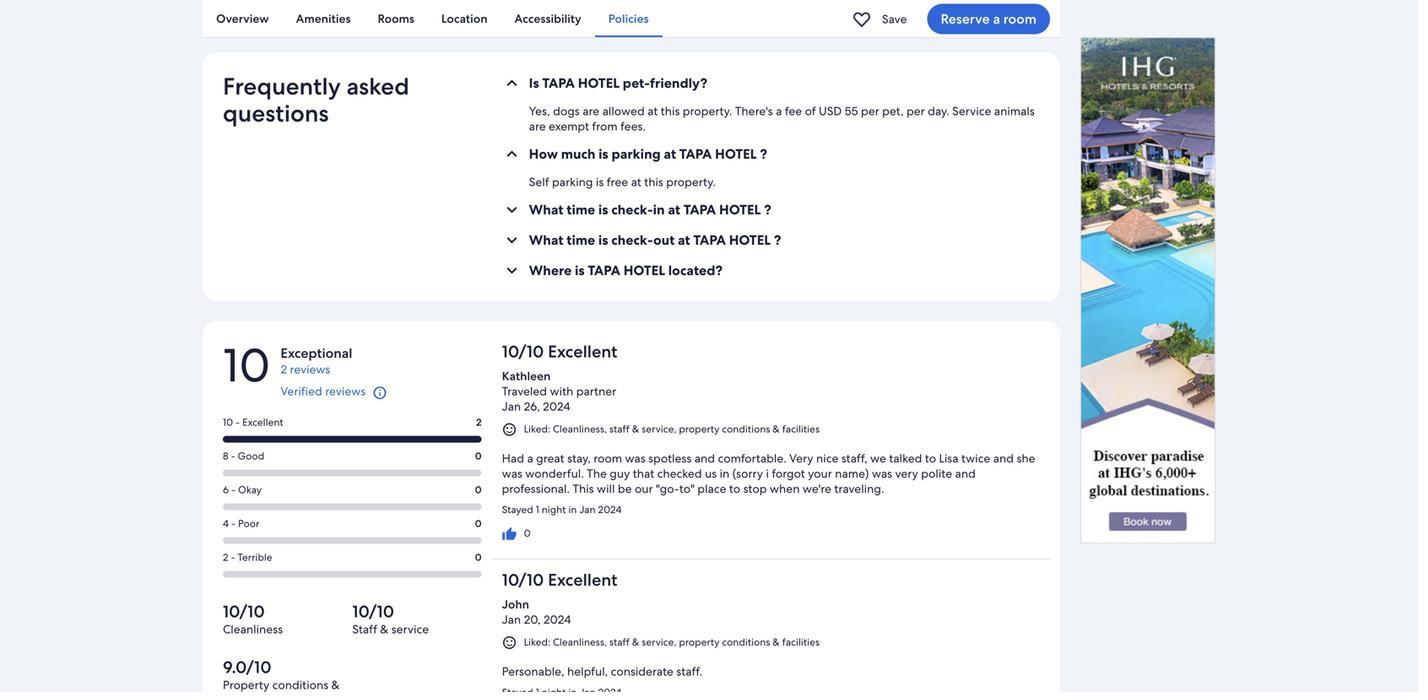 Task type: locate. For each thing, give the bounding box(es) containing it.
policies link
[[595, 0, 662, 37]]

0 horizontal spatial 2
[[223, 551, 228, 564]]

parking down fees.
[[612, 145, 661, 163]]

spotless
[[648, 451, 692, 466]]

1 per from the left
[[861, 103, 879, 119]]

at right fees.
[[648, 103, 658, 119]]

2 staff from the top
[[609, 636, 630, 649]]

0 vertical spatial conditions
[[722, 423, 770, 436]]

1 vertical spatial room
[[594, 451, 622, 466]]

1 active image from the top
[[502, 73, 522, 93]]

is for self parking is free at this property.
[[596, 174, 604, 190]]

to
[[925, 451, 936, 466], [729, 481, 740, 496]]

0 horizontal spatial to
[[729, 481, 740, 496]]

property.
[[683, 103, 732, 119], [666, 174, 716, 190]]

0 horizontal spatial parking
[[552, 174, 593, 190]]

1 vertical spatial this
[[644, 174, 663, 190]]

property. for friendly?
[[683, 103, 732, 119]]

a right the had
[[527, 451, 533, 466]]

1 vertical spatial excellent
[[242, 416, 283, 429]]

property. up what time is check-in at tapa hotel ? on the top of page
[[666, 174, 716, 190]]

a left fee
[[776, 103, 782, 119]]

0 vertical spatial property
[[679, 423, 720, 436]]

day.
[[928, 103, 949, 119]]

out
[[653, 231, 675, 249]]

staff down partner at the left bottom of page
[[609, 423, 630, 436]]

much
[[561, 145, 595, 163]]

- right 8
[[231, 450, 235, 463]]

amenities link
[[282, 0, 364, 37]]

a for great
[[527, 451, 533, 466]]

0 for terrible
[[475, 551, 482, 564]]

1 vertical spatial service,
[[642, 636, 676, 649]]

1 vertical spatial 2
[[476, 416, 482, 429]]

staff up personable, helpful, considerate staff.
[[609, 636, 630, 649]]

1 what from the top
[[529, 201, 563, 219]]

"go-
[[656, 481, 679, 496]]

service, for 10/10 excellent kathleen traveled with partner jan 26, 2024
[[642, 423, 676, 436]]

cleanliness,
[[553, 423, 607, 436], [553, 636, 607, 649]]

1 vertical spatial check-
[[611, 231, 653, 249]]

had
[[502, 451, 524, 466]]

2 liked: cleanliness, staff & service, property conditions & facilities from the top
[[524, 636, 820, 649]]

property
[[679, 423, 720, 436], [679, 636, 720, 649]]

this up what time is check-in at tapa hotel ? on the top of page
[[644, 174, 663, 190]]

how
[[529, 145, 558, 163]]

1 vertical spatial in
[[720, 466, 730, 481]]

0 vertical spatial a
[[993, 10, 1000, 28]]

2 time from the top
[[567, 231, 595, 249]]

0 vertical spatial this
[[661, 103, 680, 119]]

2 horizontal spatial was
[[872, 466, 892, 481]]

what down self
[[529, 201, 563, 219]]

small image inside verified reviews dropdown button
[[369, 384, 391, 402]]

10/10 excellent kathleen traveled with partner jan 26, 2024
[[502, 341, 617, 414]]

10/10 inside 10/10 excellent kathleen traveled with partner jan 26, 2024
[[502, 341, 544, 363]]

0 vertical spatial service,
[[642, 423, 676, 436]]

excellent up partner at the left bottom of page
[[548, 341, 617, 363]]

per right pet,
[[907, 103, 925, 119]]

0 vertical spatial check-
[[611, 201, 653, 219]]

1 vertical spatial active image
[[502, 144, 522, 164]]

reviews inside exceptional 2 reviews
[[290, 362, 330, 377]]

0 vertical spatial liked: cleanliness, staff & service, property conditions & facilities
[[524, 423, 820, 436]]

check- up "where is tapa hotel  located?"
[[611, 231, 653, 249]]

2 check- from the top
[[611, 231, 653, 249]]

0 vertical spatial jan
[[502, 399, 521, 414]]

verified
[[281, 384, 322, 399]]

service,
[[642, 423, 676, 436], [642, 636, 676, 649]]

1 horizontal spatial to
[[925, 451, 936, 466]]

2 10 from the top
[[223, 416, 233, 429]]

cleanliness, up helpful,
[[553, 636, 607, 649]]

checked
[[657, 466, 702, 481]]

small image down 2 reviews button
[[369, 384, 391, 402]]

liked: down 20,
[[524, 636, 550, 649]]

0 vertical spatial 2
[[281, 362, 287, 377]]

this
[[661, 103, 680, 119], [644, 174, 663, 190]]

fee
[[785, 103, 802, 119]]

10/10 for 10/10 excellent john jan 20, 2024
[[502, 569, 544, 591]]

liked: cleanliness, staff & service, property conditions & facilities for 10/10 excellent john jan 20, 2024
[[524, 636, 820, 649]]

1 vertical spatial conditions
[[722, 636, 770, 649]]

staff
[[352, 622, 377, 637]]

1 property from the top
[[679, 423, 720, 436]]

in right the us
[[720, 466, 730, 481]]

time up where
[[567, 231, 595, 249]]

1 vertical spatial what
[[529, 231, 563, 249]]

- for okay
[[231, 483, 236, 496]]

2 vertical spatial jan
[[502, 612, 521, 627]]

1 horizontal spatial per
[[907, 103, 925, 119]]

0 vertical spatial 10
[[223, 334, 270, 396]]

2 10 out of 10 element from the left
[[352, 601, 482, 623]]

a inside had a great stay, room was spotless and comfortable.  very nice staff, we talked to lisa twice and she was wonderful. the guy that checked us in (sorry i forgot your name) was very polite and professional. this will be our "go-to" place to stop when we're traveling.
[[527, 451, 533, 466]]

active image left "how"
[[502, 144, 522, 164]]

0 horizontal spatial small image
[[369, 384, 391, 402]]

self
[[529, 174, 549, 190]]

at right free at the left top
[[631, 174, 641, 190]]

2 vertical spatial 2
[[223, 551, 228, 564]]

2 vertical spatial in
[[568, 503, 577, 516]]

1 horizontal spatial 2
[[281, 362, 287, 377]]

poor
[[238, 517, 259, 530]]

1 liked: cleanliness, staff & service, property conditions & facilities from the top
[[524, 423, 820, 436]]

free
[[607, 174, 628, 190]]

liked: down the "26,"
[[524, 423, 550, 436]]

- right 6
[[231, 483, 236, 496]]

0 vertical spatial ?
[[760, 145, 767, 163]]

was left very
[[872, 466, 892, 481]]

2 vertical spatial 2024
[[544, 612, 571, 627]]

0 vertical spatial room
[[1003, 10, 1037, 28]]

liked: cleanliness, staff & service, property conditions & facilities up spotless
[[524, 423, 820, 436]]

property up spotless
[[679, 423, 720, 436]]

2 vertical spatial excellent
[[548, 569, 617, 591]]

small image
[[369, 384, 391, 402], [502, 422, 517, 437]]

where is tapa hotel  located?
[[529, 262, 723, 279]]

to left stop
[[729, 481, 740, 496]]

0 horizontal spatial was
[[502, 466, 522, 481]]

8
[[223, 450, 228, 463]]

excellent for 10/10 excellent kathleen traveled with partner jan 26, 2024
[[548, 341, 617, 363]]

- for good
[[231, 450, 235, 463]]

time for what time is check-in at tapa hotel ?
[[567, 201, 595, 219]]

0 vertical spatial parking
[[612, 145, 661, 163]]

- up 8 - good
[[236, 416, 240, 429]]

1 vertical spatial reviews
[[325, 384, 366, 399]]

10/10 inside 10/10 excellent john jan 20, 2024
[[502, 569, 544, 591]]

jan left 20,
[[502, 612, 521, 627]]

2 service, from the top
[[642, 636, 676, 649]]

1 service, from the top
[[642, 423, 676, 436]]

i
[[766, 466, 769, 481]]

2 horizontal spatial in
[[720, 466, 730, 481]]

are right the 'dogs'
[[583, 103, 599, 119]]

0 vertical spatial staff
[[609, 423, 630, 436]]

active image left is
[[502, 73, 522, 93]]

check-
[[611, 201, 653, 219], [611, 231, 653, 249]]

a right "reserve"
[[993, 10, 1000, 28]]

10/10 inside 10/10 cleanliness
[[223, 601, 265, 623]]

10/10 for 10/10 cleanliness
[[223, 601, 265, 623]]

frequently
[[223, 71, 341, 102]]

0 vertical spatial time
[[567, 201, 595, 219]]

0 vertical spatial liked:
[[524, 423, 550, 436]]

is left free at the left top
[[596, 174, 604, 190]]

of
[[805, 103, 816, 119]]

tapa up located?
[[693, 231, 726, 249]]

room inside button
[[1003, 10, 1037, 28]]

2 per from the left
[[907, 103, 925, 119]]

2 conditions from the top
[[722, 636, 770, 649]]

1 horizontal spatial room
[[1003, 10, 1037, 28]]

0 vertical spatial facilities
[[782, 423, 820, 436]]

2 what from the top
[[529, 231, 563, 249]]

fees.
[[621, 119, 646, 134]]

this inside yes, dogs are allowed at this property. there's a fee of usd 55 per pet, per day. service animals are exempt from fees.
[[661, 103, 680, 119]]

service, up considerate
[[642, 636, 676, 649]]

1 vertical spatial 2024
[[598, 503, 622, 516]]

26,
[[524, 399, 540, 414]]

at inside yes, dogs are allowed at this property. there's a fee of usd 55 per pet, per day. service animals are exempt from fees.
[[648, 103, 658, 119]]

2024 down will
[[598, 503, 622, 516]]

list
[[203, 0, 1060, 37]]

- for terrible
[[231, 551, 235, 564]]

10/10 cleanliness
[[223, 601, 283, 637]]

- left terrible
[[231, 551, 235, 564]]

time for what time is check-out at tapa hotel ?
[[567, 231, 595, 249]]

1 cleanliness, from the top
[[553, 423, 607, 436]]

was up stayed on the left of page
[[502, 466, 522, 481]]

1 10 out of 10 element from the left
[[223, 601, 352, 623]]

2 liked: from the top
[[524, 636, 550, 649]]

1 vertical spatial to
[[729, 481, 740, 496]]

is up "where is tapa hotel  located?"
[[598, 231, 608, 249]]

2024 right 20,
[[544, 612, 571, 627]]

traveling.
[[834, 481, 884, 496]]

1 vertical spatial a
[[776, 103, 782, 119]]

1 horizontal spatial are
[[583, 103, 599, 119]]

cleanliness, for 10/10 excellent john jan 20, 2024
[[553, 636, 607, 649]]

questions
[[223, 98, 329, 129]]

save
[[882, 11, 907, 27]]

what up where
[[529, 231, 563, 249]]

excellent inside 10/10 excellent john jan 20, 2024
[[548, 569, 617, 591]]

and right polite
[[955, 466, 976, 481]]

jan inside 10/10 excellent kathleen traveled with partner jan 26, 2024
[[502, 399, 521, 414]]

- right 4
[[231, 517, 236, 530]]

2 horizontal spatial and
[[993, 451, 1014, 466]]

0 horizontal spatial per
[[861, 103, 879, 119]]

0 for poor
[[475, 517, 482, 530]]

was
[[625, 451, 645, 466], [502, 466, 522, 481], [872, 466, 892, 481]]

tapa
[[542, 74, 575, 92], [679, 145, 712, 163], [683, 201, 716, 219], [693, 231, 726, 249], [588, 262, 620, 279]]

0 vertical spatial what
[[529, 201, 563, 219]]

2 for 2 - terrible
[[223, 551, 228, 564]]

1 vertical spatial property
[[679, 636, 720, 649]]

is right where
[[575, 262, 585, 279]]

2 vertical spatial a
[[527, 451, 533, 466]]

service, up spotless
[[642, 423, 676, 436]]

property up 'staff.'
[[679, 636, 720, 649]]

excellent down stayed 1 night in jan 2024 on the left of the page
[[548, 569, 617, 591]]

we're
[[803, 481, 831, 496]]

what
[[529, 201, 563, 219], [529, 231, 563, 249]]

at for free
[[631, 174, 641, 190]]

2 property from the top
[[679, 636, 720, 649]]

small image
[[502, 635, 517, 651]]

time down self parking is free at this property.
[[567, 201, 595, 219]]

a for room
[[993, 10, 1000, 28]]

2 horizontal spatial 2
[[476, 416, 482, 429]]

1 time from the top
[[567, 201, 595, 219]]

allowed
[[602, 103, 645, 119]]

excellent up good
[[242, 416, 283, 429]]

1 horizontal spatial in
[[653, 201, 665, 219]]

cleanliness, up stay,
[[553, 423, 607, 436]]

1 vertical spatial time
[[567, 231, 595, 249]]

0 vertical spatial in
[[653, 201, 665, 219]]

room right stay,
[[594, 451, 622, 466]]

0 vertical spatial reviews
[[290, 362, 330, 377]]

1 vertical spatial facilities
[[782, 636, 820, 649]]

2 reviews button
[[281, 362, 391, 377]]

1 vertical spatial cleanliness,
[[553, 636, 607, 649]]

a inside button
[[993, 10, 1000, 28]]

policies
[[608, 11, 649, 26]]

in right the night
[[568, 503, 577, 516]]

verified reviews button
[[281, 377, 391, 409]]

and left she
[[993, 451, 1014, 466]]

1 horizontal spatial and
[[955, 466, 976, 481]]

0 vertical spatial cleanliness,
[[553, 423, 607, 436]]

was up our
[[625, 451, 645, 466]]

property for 10/10 excellent john jan 20, 2024
[[679, 636, 720, 649]]

check- down self parking is free at this property.
[[611, 201, 653, 219]]

facilities for 10/10 excellent john jan 20, 2024
[[782, 636, 820, 649]]

0 vertical spatial property.
[[683, 103, 732, 119]]

what for what time is check-in at tapa hotel ?
[[529, 201, 563, 219]]

1 vertical spatial liked:
[[524, 636, 550, 649]]

staff for 10/10 excellent john jan 20, 2024
[[609, 636, 630, 649]]

room inside had a great stay, room was spotless and comfortable.  very nice staff, we talked to lisa twice and she was wonderful. the guy that checked us in (sorry i forgot your name) was very polite and professional. this will be our "go-to" place to stop when we're traveling.
[[594, 451, 622, 466]]

6
[[223, 483, 229, 496]]

in up what time is check-out at tapa hotel ?
[[653, 201, 665, 219]]

2024 inside 10/10 excellent john jan 20, 2024
[[544, 612, 571, 627]]

is down free at the left top
[[598, 201, 608, 219]]

0 horizontal spatial room
[[594, 451, 622, 466]]

at up self parking is free at this property.
[[664, 145, 676, 163]]

conditions for 10/10 excellent john jan 20, 2024
[[722, 636, 770, 649]]

2 for 2
[[476, 416, 482, 429]]

room right "reserve"
[[1003, 10, 1037, 28]]

yes,
[[529, 103, 550, 119]]

active image for is tapa hotel  pet-friendly?
[[502, 73, 522, 93]]

2 vertical spatial ?
[[774, 231, 781, 249]]

0 vertical spatial active image
[[502, 73, 522, 93]]

are
[[583, 103, 599, 119], [529, 119, 546, 134]]

1 vertical spatial staff
[[609, 636, 630, 649]]

per right the "55"
[[861, 103, 879, 119]]

2 horizontal spatial a
[[993, 10, 1000, 28]]

tapa right where
[[588, 262, 620, 279]]

reviews up verified
[[290, 362, 330, 377]]

10 out of 10 element
[[223, 601, 352, 623], [352, 601, 482, 623]]

wonderful.
[[525, 466, 584, 481]]

property. inside yes, dogs are allowed at this property. there's a fee of usd 55 per pet, per day. service animals are exempt from fees.
[[683, 103, 732, 119]]

1 horizontal spatial parking
[[612, 145, 661, 163]]

4
[[223, 517, 229, 530]]

jan
[[502, 399, 521, 414], [579, 503, 596, 516], [502, 612, 521, 627]]

parking down much
[[552, 174, 593, 190]]

1 horizontal spatial small image
[[502, 422, 517, 437]]

location
[[441, 11, 487, 26]]

is right much
[[599, 145, 608, 163]]

2 active image from the top
[[502, 144, 522, 164]]

reviews
[[290, 362, 330, 377], [325, 384, 366, 399]]

medium image
[[502, 527, 517, 542]]

1 vertical spatial 10
[[223, 416, 233, 429]]

parking
[[612, 145, 661, 163], [552, 174, 593, 190]]

2 facilities from the top
[[782, 636, 820, 649]]

2 cleanliness, from the top
[[553, 636, 607, 649]]

liked: cleanliness, staff & service, property conditions & facilities for 10/10 excellent kathleen traveled with partner jan 26, 2024
[[524, 423, 820, 436]]

0 horizontal spatial a
[[527, 451, 533, 466]]

1 vertical spatial ?
[[764, 201, 771, 219]]

2024 for excellent
[[544, 612, 571, 627]]

active image for how much is parking at tapa hotel ?
[[502, 144, 522, 164]]

to left lisa
[[925, 451, 936, 466]]

1 vertical spatial liked: cleanliness, staff & service, property conditions & facilities
[[524, 636, 820, 649]]

4 - poor
[[223, 517, 259, 530]]

10/10 inside 10/10 staff & service
[[352, 601, 394, 623]]

are up "how"
[[529, 119, 546, 134]]

this down friendly?
[[661, 103, 680, 119]]

1 vertical spatial property.
[[666, 174, 716, 190]]

and up the place
[[694, 451, 715, 466]]

list containing overview
[[203, 0, 1060, 37]]

0 vertical spatial small image
[[369, 384, 391, 402]]

0 vertical spatial excellent
[[548, 341, 617, 363]]

very
[[789, 451, 813, 466]]

active image
[[502, 73, 522, 93], [502, 144, 522, 164]]

1 horizontal spatial a
[[776, 103, 782, 119]]

staff,
[[841, 451, 867, 466]]

&
[[632, 423, 639, 436], [773, 423, 780, 436], [380, 622, 389, 637], [632, 636, 639, 649], [773, 636, 780, 649]]

exceptional
[[281, 344, 352, 362]]

1 facilities from the top
[[782, 423, 820, 436]]

jan left the "26,"
[[502, 399, 521, 414]]

hotel
[[578, 74, 620, 92], [715, 145, 757, 163], [719, 201, 761, 219], [729, 231, 771, 249], [624, 262, 665, 279]]

liked: cleanliness, staff & service, property conditions & facilities up 'staff.'
[[524, 636, 820, 649]]

jan down this
[[579, 503, 596, 516]]

property. for at
[[666, 174, 716, 190]]

Save property to a trip checkbox
[[848, 5, 875, 32]]

check- for in
[[611, 201, 653, 219]]

1 liked: from the top
[[524, 423, 550, 436]]

1 conditions from the top
[[722, 423, 770, 436]]

1 10 from the top
[[223, 334, 270, 396]]

at
[[648, 103, 658, 119], [664, 145, 676, 163], [631, 174, 641, 190], [668, 201, 680, 219], [678, 231, 690, 249]]

10 up 8
[[223, 416, 233, 429]]

reviews down 2 reviews button
[[325, 384, 366, 399]]

9.0 out of 10 element
[[223, 656, 352, 678]]

accessibility link
[[501, 0, 595, 37]]

0 vertical spatial 2024
[[543, 399, 570, 414]]

to"
[[679, 481, 695, 496]]

small image up the had
[[502, 422, 517, 437]]

excellent inside 10/10 excellent kathleen traveled with partner jan 26, 2024
[[548, 341, 617, 363]]

exempt
[[549, 119, 589, 134]]

1 staff from the top
[[609, 423, 630, 436]]

10 up 10 - excellent
[[223, 334, 270, 396]]

she
[[1017, 451, 1035, 466]]

1 check- from the top
[[611, 201, 653, 219]]

2024 right the "26,"
[[543, 399, 570, 414]]

room
[[1003, 10, 1037, 28], [594, 451, 622, 466]]

property. down friendly?
[[683, 103, 732, 119]]

2
[[281, 362, 287, 377], [476, 416, 482, 429], [223, 551, 228, 564]]

at right out
[[678, 231, 690, 249]]



Task type: vqa. For each thing, say whether or not it's contained in the screenshot.
As a One Key
no



Task type: describe. For each thing, give the bounding box(es) containing it.
talked
[[889, 451, 922, 466]]

2 inside exceptional 2 reviews
[[281, 362, 287, 377]]

reserve
[[941, 10, 990, 28]]

cleanliness
[[223, 622, 283, 637]]

personable,
[[502, 664, 564, 679]]

1 horizontal spatial was
[[625, 451, 645, 466]]

- for excellent
[[236, 416, 240, 429]]

pet-
[[623, 74, 650, 92]]

place
[[697, 481, 726, 496]]

reserve a room button
[[927, 4, 1050, 34]]

us
[[705, 466, 717, 481]]

0 vertical spatial to
[[925, 451, 936, 466]]

where
[[529, 262, 572, 279]]

be
[[618, 481, 632, 496]]

6 - okay
[[223, 483, 262, 496]]

accessibility
[[515, 11, 581, 26]]

that
[[633, 466, 654, 481]]

property for 10/10 excellent kathleen traveled with partner jan 26, 2024
[[679, 423, 720, 436]]

0 inside button
[[524, 527, 531, 540]]

usd
[[819, 103, 842, 119]]

okay
[[238, 483, 262, 496]]

personable, helpful, considerate staff.
[[502, 664, 702, 679]]

1
[[536, 503, 539, 516]]

location link
[[428, 0, 501, 37]]

a inside yes, dogs are allowed at this property. there's a fee of usd 55 per pet, per day. service animals are exempt from fees.
[[776, 103, 782, 119]]

rooms link
[[364, 0, 428, 37]]

liked: for 10/10 excellent kathleen traveled with partner jan 26, 2024
[[524, 423, 550, 436]]

what time is check-in at tapa hotel ?
[[529, 201, 771, 219]]

will
[[597, 481, 615, 496]]

name)
[[835, 466, 869, 481]]

guy
[[610, 466, 630, 481]]

service, for 10/10 excellent john jan 20, 2024
[[642, 636, 676, 649]]

pet,
[[882, 103, 904, 119]]

liked: for 10/10 excellent john jan 20, 2024
[[524, 636, 550, 649]]

staff.
[[676, 664, 702, 679]]

tapa up what time is check-out at tapa hotel ?
[[683, 201, 716, 219]]

amenities
[[296, 11, 351, 26]]

tapa right is
[[542, 74, 575, 92]]

animals
[[994, 103, 1035, 119]]

this for parking
[[644, 174, 663, 190]]

10/10 for 10/10 staff & service
[[352, 601, 394, 623]]

overview link
[[203, 0, 282, 37]]

10 - excellent
[[223, 416, 283, 429]]

- for poor
[[231, 517, 236, 530]]

professional.
[[502, 481, 570, 496]]

1 vertical spatial parking
[[552, 174, 593, 190]]

this
[[573, 481, 594, 496]]

comfortable.
[[718, 451, 787, 466]]

friendly?
[[650, 74, 708, 92]]

1 vertical spatial small image
[[502, 422, 517, 437]]

how much is parking at tapa hotel ?
[[529, 145, 767, 163]]

when
[[770, 481, 800, 496]]

verified reviews
[[281, 384, 366, 399]]

nice
[[816, 451, 839, 466]]

is for how much is parking at tapa hotel ?
[[599, 145, 608, 163]]

yes, dogs are allowed at this property. there's a fee of usd 55 per pet, per day. service animals are exempt from fees.
[[529, 103, 1035, 134]]

1 vertical spatial jan
[[579, 503, 596, 516]]

asked
[[346, 71, 409, 102]]

from
[[592, 119, 618, 134]]

10 out of 10 element for 10/10 staff & service
[[352, 601, 482, 623]]

tapa up what time is check-in at tapa hotel ? on the top of page
[[679, 145, 712, 163]]

at up out
[[668, 201, 680, 219]]

facilities for 10/10 excellent kathleen traveled with partner jan 26, 2024
[[782, 423, 820, 436]]

? for what time is check-in at tapa hotel ?
[[764, 201, 771, 219]]

conditions for 10/10 excellent kathleen traveled with partner jan 26, 2024
[[722, 423, 770, 436]]

dogs
[[553, 103, 580, 119]]

traveled
[[502, 384, 547, 399]]

0 for okay
[[475, 483, 482, 496]]

10/10 for 10/10 excellent kathleen traveled with partner jan 26, 2024
[[502, 341, 544, 363]]

there's
[[735, 103, 773, 119]]

is for what time is check-out at tapa hotel ?
[[598, 231, 608, 249]]

staff for 10/10 excellent kathleen traveled with partner jan 26, 2024
[[609, 423, 630, 436]]

at for parking
[[664, 145, 676, 163]]

john
[[502, 597, 529, 612]]

excellent for 10/10 excellent john jan 20, 2024
[[548, 569, 617, 591]]

service
[[391, 622, 429, 637]]

is for what time is check-in at tapa hotel ?
[[598, 201, 608, 219]]

good
[[238, 450, 264, 463]]

what for what time is check-out at tapa hotel ?
[[529, 231, 563, 249]]

self parking is free at this property.
[[529, 174, 716, 190]]

is
[[529, 74, 539, 92]]

very
[[895, 466, 918, 481]]

terrible
[[238, 551, 272, 564]]

overview
[[216, 11, 269, 26]]

frequently asked questions
[[223, 71, 409, 129]]

in inside had a great stay, room was spotless and comfortable.  very nice staff, we talked to lisa twice and she was wonderful. the guy that checked us in (sorry i forgot your name) was very polite and professional. this will be our "go-to" place to stop when we're traveling.
[[720, 466, 730, 481]]

? for what time is check-out at tapa hotel ?
[[774, 231, 781, 249]]

is tapa hotel  pet-friendly?
[[529, 74, 708, 92]]

0 horizontal spatial in
[[568, 503, 577, 516]]

partner
[[576, 384, 616, 399]]

9.0/10
[[223, 656, 271, 678]]

0 for good
[[475, 450, 482, 463]]

reviews inside dropdown button
[[325, 384, 366, 399]]

2024 inside 10/10 excellent kathleen traveled with partner jan 26, 2024
[[543, 399, 570, 414]]

stop
[[743, 481, 767, 496]]

10 for 10
[[223, 334, 270, 396]]

considerate
[[611, 664, 674, 679]]

cleanliness, for 10/10 excellent kathleen traveled with partner jan 26, 2024
[[553, 423, 607, 436]]

what time is check-out at tapa hotel ?
[[529, 231, 781, 249]]

forgot
[[772, 466, 805, 481]]

0 horizontal spatial are
[[529, 119, 546, 134]]

with
[[550, 384, 573, 399]]

jan inside 10/10 excellent john jan 20, 2024
[[502, 612, 521, 627]]

great
[[536, 451, 564, 466]]

night
[[542, 503, 566, 516]]

55
[[845, 103, 858, 119]]

0 button
[[502, 527, 531, 542]]

at for allowed
[[648, 103, 658, 119]]

the
[[587, 466, 607, 481]]

check- for out
[[611, 231, 653, 249]]

& inside 10/10 staff & service
[[380, 622, 389, 637]]

0 horizontal spatial and
[[694, 451, 715, 466]]

10 out of 10 element for 10/10 cleanliness
[[223, 601, 352, 623]]

(sorry
[[732, 466, 763, 481]]

10/10 excellent john jan 20, 2024
[[502, 569, 617, 627]]

located?
[[668, 262, 723, 279]]

10 for 10 - excellent
[[223, 416, 233, 429]]

2024 for 1
[[598, 503, 622, 516]]

lisa
[[939, 451, 959, 466]]

this for pet-
[[661, 103, 680, 119]]

twice
[[961, 451, 990, 466]]

our
[[635, 481, 653, 496]]

polite
[[921, 466, 952, 481]]

reserve a room
[[941, 10, 1037, 28]]



